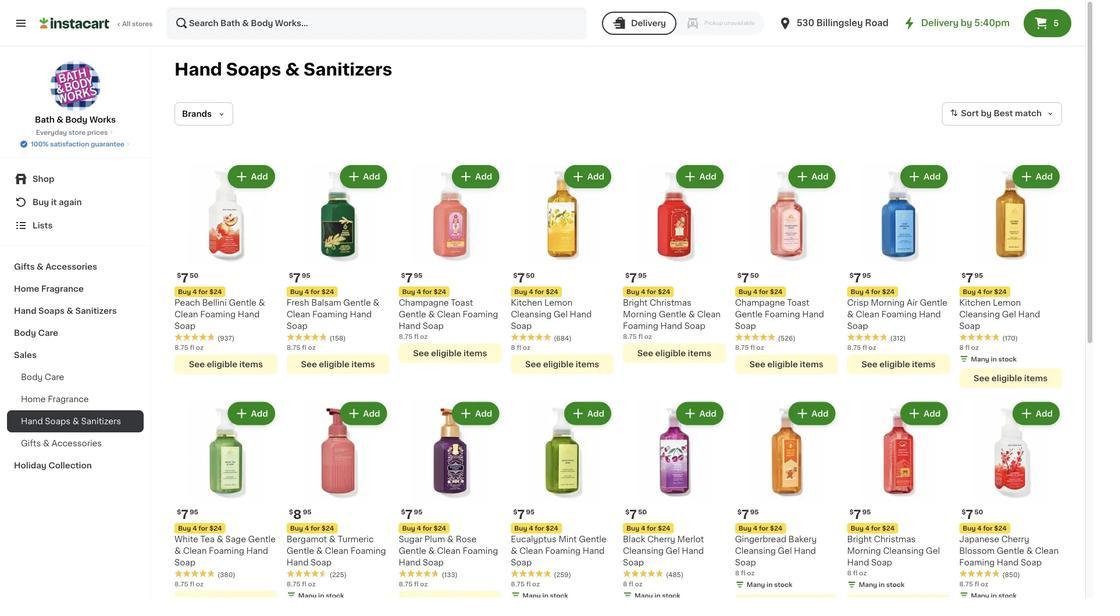 Task type: locate. For each thing, give the bounding box(es) containing it.
accessories down 'lists' link
[[45, 263, 97, 271]]

satisfaction
[[50, 141, 89, 147]]

body care
[[14, 329, 58, 337], [21, 373, 64, 382]]

sanitizers
[[304, 61, 392, 78], [75, 307, 117, 315], [81, 418, 121, 426]]

0 horizontal spatial many
[[747, 582, 765, 588]]

fragrance
[[41, 285, 84, 293], [48, 396, 89, 404]]

hand inside bright christmas morning gentle & clean foaming hand soap 8.75 fl oz
[[661, 322, 683, 330]]

1 vertical spatial home fragrance
[[21, 396, 89, 404]]

see for (684)
[[525, 360, 541, 368]]

8.75 for crisp morning air gentle & clean foaming hand soap
[[847, 344, 861, 351]]

(526)
[[778, 335, 796, 341]]

kitchen lemon cleansing gel hand soap
[[511, 299, 592, 330], [959, 299, 1040, 330]]

$24 up eucalyptus
[[546, 526, 558, 532]]

foaming inside champagne toast gentle foaming hand soap
[[765, 311, 800, 319]]

$ for (170)
[[962, 272, 966, 279]]

8.75 fl oz
[[175, 344, 204, 351], [287, 344, 316, 351], [735, 344, 764, 351], [847, 344, 876, 351], [175, 581, 204, 588], [287, 581, 316, 588], [399, 581, 428, 588], [511, 581, 540, 588], [959, 581, 989, 588]]

0 vertical spatial sanitizers
[[304, 61, 392, 78]]

for
[[199, 289, 208, 295], [311, 289, 320, 295], [423, 289, 432, 295], [535, 289, 544, 295], [647, 289, 656, 295], [759, 289, 769, 295], [871, 289, 881, 295], [983, 289, 993, 295], [199, 526, 208, 532], [311, 526, 320, 532], [423, 526, 432, 532], [535, 526, 544, 532], [647, 526, 656, 532], [759, 526, 769, 532], [871, 526, 881, 532], [983, 526, 993, 532]]

buy 4 for $24 up tea
[[178, 526, 222, 532]]

clean inside bright christmas morning gentle & clean foaming hand soap 8.75 fl oz
[[697, 311, 721, 319]]

8.75 for bergamot & turmeric gentle & clean foaming hand soap
[[287, 581, 300, 588]]

bright inside bright christmas morning gentle & clean foaming hand soap 8.75 fl oz
[[623, 299, 648, 307]]

1 horizontal spatial lemon
[[993, 299, 1021, 307]]

soap inside 'bergamot & turmeric gentle & clean foaming hand soap'
[[311, 559, 332, 567]]

eligible down (937)
[[207, 360, 237, 368]]

stores
[[132, 21, 153, 27]]

95
[[302, 272, 310, 279], [414, 272, 423, 279], [638, 272, 647, 279], [862, 272, 871, 279], [975, 272, 983, 279], [190, 509, 198, 516], [303, 509, 312, 516], [414, 509, 423, 516], [526, 509, 535, 516], [750, 509, 759, 516], [862, 509, 871, 516]]

gifts & accessories
[[14, 263, 97, 271], [21, 440, 102, 448]]

eligible for (312)
[[880, 360, 910, 368]]

0 horizontal spatial kitchen
[[511, 299, 542, 307]]

hand inside "fresh balsam gentle & clean foaming hand soap"
[[350, 311, 372, 319]]

$
[[177, 272, 181, 279], [289, 272, 293, 279], [401, 272, 405, 279], [513, 272, 518, 279], [625, 272, 630, 279], [738, 272, 742, 279], [850, 272, 854, 279], [962, 272, 966, 279], [177, 509, 181, 516], [289, 509, 293, 516], [401, 509, 405, 516], [513, 509, 518, 516], [625, 509, 630, 516], [738, 509, 742, 516], [850, 509, 854, 516], [962, 509, 966, 516]]

kitchen lemon cleansing gel hand soap up the (684)
[[511, 299, 592, 330]]

sanitizers up sales link
[[75, 307, 117, 315]]

match
[[1015, 109, 1042, 118]]

morning inside bright christmas morning gentle & clean foaming hand soap 8.75 fl oz
[[623, 311, 657, 319]]

for for (133)
[[423, 526, 432, 532]]

$24
[[209, 289, 222, 295], [322, 289, 334, 295], [434, 289, 446, 295], [546, 289, 558, 295], [658, 289, 671, 295], [770, 289, 783, 295], [882, 289, 895, 295], [994, 289, 1007, 295], [209, 526, 222, 532], [322, 526, 334, 532], [434, 526, 446, 532], [546, 526, 558, 532], [658, 526, 671, 532], [770, 526, 783, 532], [882, 526, 895, 532], [994, 526, 1007, 532]]

0 vertical spatial gifts & accessories
[[14, 263, 97, 271]]

instacart logo image
[[40, 16, 109, 30]]

soap inside eucalyptus mint gentle & clean foaming hand soap
[[511, 559, 532, 567]]

oz for (684)
[[523, 344, 531, 351]]

1 horizontal spatial toast
[[787, 299, 810, 307]]

530 billingsley road button
[[778, 7, 889, 40]]

1 vertical spatial bright
[[847, 536, 872, 544]]

kitchen
[[511, 299, 542, 307], [959, 299, 991, 307]]

$ 7 95 for eucalyptus mint gentle & clean foaming hand soap
[[513, 509, 535, 521]]

body up sales
[[14, 329, 36, 337]]

1 horizontal spatial 8 fl oz
[[623, 581, 643, 588]]

8.75 fl oz for fresh balsam gentle & clean foaming hand soap
[[287, 344, 316, 351]]

see for (526)
[[750, 360, 766, 368]]

2 toast from the left
[[787, 299, 810, 307]]

gentle inside bright christmas morning gentle & clean foaming hand soap 8.75 fl oz
[[659, 311, 687, 319]]

body care link up sales
[[7, 322, 144, 344]]

buy 4 for $24 up champagne toast gentle foaming hand soap
[[739, 289, 783, 295]]

hand inside white tea & sage gentle & clean foaming hand soap
[[246, 547, 268, 556]]

see eligible items down (937)
[[189, 360, 263, 368]]

2 horizontal spatial many in stock
[[971, 356, 1017, 362]]

4 for (850)
[[977, 526, 982, 532]]

0 horizontal spatial many in stock
[[747, 582, 793, 588]]

cherry for cleansing
[[648, 536, 675, 544]]

0 horizontal spatial by
[[961, 19, 972, 27]]

0 vertical spatial body care link
[[7, 322, 144, 344]]

1 toast from the left
[[451, 299, 473, 307]]

it
[[51, 198, 57, 207]]

soaps
[[226, 61, 281, 78], [38, 307, 65, 315], [45, 418, 70, 426]]

100% satisfaction guarantee button
[[19, 137, 131, 149]]

1 horizontal spatial stock
[[886, 582, 905, 588]]

oz for (170)
[[971, 344, 979, 351]]

body care down sales
[[21, 373, 64, 382]]

oz
[[420, 333, 428, 340], [644, 333, 652, 340], [196, 344, 204, 351], [308, 344, 316, 351], [523, 344, 531, 351], [757, 344, 764, 351], [869, 344, 876, 351], [971, 344, 979, 351], [747, 570, 755, 577], [859, 570, 867, 577], [196, 581, 204, 588], [308, 581, 316, 588], [420, 581, 428, 588], [532, 581, 540, 588], [635, 581, 643, 588], [981, 581, 989, 588]]

(380)
[[218, 572, 235, 578]]

1 hand soaps & sanitizers link from the top
[[7, 300, 144, 322]]

product group
[[175, 163, 277, 374], [287, 163, 389, 374], [399, 163, 502, 363], [511, 163, 614, 374], [623, 163, 726, 363], [735, 163, 838, 374], [847, 163, 950, 374], [959, 163, 1062, 388], [175, 400, 277, 599], [287, 400, 389, 599], [399, 400, 502, 599], [511, 400, 614, 599], [623, 400, 726, 599], [735, 400, 838, 599], [847, 400, 950, 599], [959, 400, 1062, 599]]

foaming inside bright christmas morning gentle & clean foaming hand soap 8.75 fl oz
[[623, 322, 659, 330]]

see eligible items button down (312) at the right bottom
[[847, 354, 950, 374]]

buy for (158)
[[290, 289, 303, 295]]

body care link down sales
[[7, 367, 144, 389]]

1 kitchen lemon cleansing gel hand soap from the left
[[511, 299, 592, 330]]

8.75 fl oz down fresh
[[287, 344, 316, 351]]

eligible down bright christmas morning gentle & clean foaming hand soap 8.75 fl oz
[[655, 349, 686, 358]]

7
[[181, 272, 188, 284], [293, 272, 301, 284], [405, 272, 413, 284], [518, 272, 525, 284], [630, 272, 637, 284], [742, 272, 749, 284], [854, 272, 861, 284], [966, 272, 973, 284], [181, 509, 188, 521], [405, 509, 413, 521], [518, 509, 525, 521], [630, 509, 637, 521], [742, 509, 749, 521], [854, 509, 861, 521], [966, 509, 973, 521]]

0 horizontal spatial christmas
[[650, 299, 692, 307]]

soap inside peach bellini gentle & clean foaming hand soap
[[175, 322, 195, 330]]

foaming inside champagne toast gentle & clean foaming hand soap 8.75 fl oz
[[463, 311, 498, 319]]

gentle inside 'bergamot & turmeric gentle & clean foaming hand soap'
[[287, 547, 314, 556]]

0 vertical spatial hand soaps & sanitizers link
[[7, 300, 144, 322]]

gel inside gingerbread bakery cleansing gel hand soap 8 fl oz
[[778, 547, 792, 556]]

buy 4 for $24 up 'japanese'
[[963, 526, 1007, 532]]

lemon up (170)
[[993, 299, 1021, 307]]

gifts & accessories link
[[7, 256, 144, 278], [7, 433, 144, 455]]

$24 up 'balsam'
[[322, 289, 334, 295]]

home fragrance for &
[[14, 285, 84, 293]]

body care up sales
[[14, 329, 58, 337]]

0 horizontal spatial champagne
[[399, 299, 449, 307]]

stock down bright christmas morning cleansing gel hand soap 8 fl oz at the right
[[886, 582, 905, 588]]

0 horizontal spatial in
[[767, 582, 773, 588]]

delivery for delivery by 5:40pm
[[921, 19, 959, 27]]

2 vertical spatial body
[[21, 373, 43, 382]]

0 horizontal spatial 8 fl oz
[[511, 344, 531, 351]]

$ for (380)
[[177, 509, 181, 516]]

many in stock down bright christmas morning cleansing gel hand soap 8 fl oz at the right
[[859, 582, 905, 588]]

fl
[[414, 333, 419, 340], [638, 333, 643, 340], [190, 344, 194, 351], [302, 344, 306, 351], [517, 344, 521, 351], [751, 344, 755, 351], [863, 344, 867, 351], [965, 344, 970, 351], [741, 570, 746, 577], [853, 570, 858, 577], [190, 581, 194, 588], [302, 581, 306, 588], [414, 581, 419, 588], [526, 581, 531, 588], [629, 581, 633, 588], [975, 581, 979, 588]]

many
[[971, 356, 990, 362], [747, 582, 765, 588], [859, 582, 877, 588]]

8.75 for white tea & sage gentle & clean foaming hand soap
[[175, 581, 188, 588]]

1 vertical spatial body care
[[21, 373, 64, 382]]

$24 up black cherry merlot cleansing gel hand soap
[[658, 526, 671, 532]]

see eligible items down the (684)
[[525, 360, 599, 368]]

0 vertical spatial christmas
[[650, 299, 692, 307]]

soap inside sugar plum & rose gentle & clean foaming hand soap
[[423, 559, 444, 567]]

gifts & accessories up holiday collection at the bottom left
[[21, 440, 102, 448]]

christmas
[[650, 299, 692, 307], [874, 536, 916, 544]]

add
[[251, 173, 268, 181], [363, 173, 380, 181], [475, 173, 492, 181], [587, 173, 604, 181], [700, 173, 717, 181], [812, 173, 829, 181], [924, 173, 941, 181], [1036, 173, 1053, 181], [251, 410, 268, 418], [363, 410, 380, 418], [475, 410, 492, 418], [587, 410, 604, 418], [700, 410, 717, 418], [812, 410, 829, 418], [924, 410, 941, 418], [1036, 410, 1053, 418]]

8.75 fl oz down white
[[175, 581, 204, 588]]

buy inside buy it again link
[[33, 198, 49, 207]]

for for (850)
[[983, 526, 993, 532]]

0 horizontal spatial delivery
[[631, 19, 666, 27]]

cherry up (850)
[[1002, 536, 1030, 544]]

$24 up bright christmas morning gentle & clean foaming hand soap 8.75 fl oz
[[658, 289, 671, 295]]

$ for (133)
[[401, 509, 405, 516]]

see eligible items for (158)
[[301, 360, 375, 368]]

1 home fragrance link from the top
[[7, 278, 144, 300]]

1 horizontal spatial bright
[[847, 536, 872, 544]]

gel left blossom on the right bottom of the page
[[926, 547, 940, 556]]

for for (259)
[[535, 526, 544, 532]]

stock down gingerbread bakery cleansing gel hand soap 8 fl oz
[[774, 582, 793, 588]]

see for (170)
[[974, 374, 990, 382]]

christmas inside bright christmas morning gentle & clean foaming hand soap 8.75 fl oz
[[650, 299, 692, 307]]

2 vertical spatial hand soaps & sanitizers
[[21, 418, 121, 426]]

$24 for (684)
[[546, 289, 558, 295]]

gifts
[[14, 263, 35, 271], [21, 440, 41, 448]]

clean inside crisp morning air gentle & clean foaming hand soap
[[856, 311, 880, 319]]

1 vertical spatial fragrance
[[48, 396, 89, 404]]

cherry inside japanese cherry blossom gentle & clean foaming hand soap
[[1002, 536, 1030, 544]]

by right the sort
[[981, 109, 992, 118]]

hand soaps & sanitizers link up holiday collection link
[[7, 411, 144, 433]]

2 vertical spatial sanitizers
[[81, 418, 121, 426]]

gentle inside crisp morning air gentle & clean foaming hand soap
[[920, 299, 948, 307]]

fl for (485)
[[629, 581, 633, 588]]

2 kitchen from the left
[[959, 299, 991, 307]]

2 champagne from the left
[[735, 299, 785, 307]]

1 vertical spatial christmas
[[874, 536, 916, 544]]

7 for (850)
[[966, 509, 973, 521]]

1 vertical spatial by
[[981, 109, 992, 118]]

Search field
[[168, 8, 586, 38]]

$24 up tea
[[209, 526, 222, 532]]

1 vertical spatial care
[[45, 373, 64, 382]]

buy 4 for $24 up the (684)
[[514, 289, 558, 295]]

None search field
[[166, 7, 587, 40]]

champagne for foaming
[[735, 299, 785, 307]]

0 horizontal spatial cherry
[[648, 536, 675, 544]]

clean inside peach bellini gentle & clean foaming hand soap
[[175, 311, 198, 319]]

soap
[[175, 322, 195, 330], [287, 322, 308, 330], [423, 322, 444, 330], [511, 322, 532, 330], [685, 322, 706, 330], [735, 322, 756, 330], [847, 322, 868, 330], [959, 322, 980, 330], [175, 559, 195, 567], [311, 559, 332, 567], [423, 559, 444, 567], [511, 559, 532, 567], [623, 559, 644, 567], [735, 559, 756, 567], [871, 559, 892, 567], [1021, 559, 1042, 567]]

hand inside sugar plum & rose gentle & clean foaming hand soap
[[399, 559, 421, 567]]

buy it again link
[[7, 191, 144, 214]]

eligible down the (684)
[[543, 360, 574, 368]]

gel up (170)
[[1002, 311, 1016, 319]]

1 horizontal spatial kitchen
[[959, 299, 991, 307]]

foaming inside crisp morning air gentle & clean foaming hand soap
[[882, 311, 917, 319]]

store
[[69, 129, 86, 136]]

buy 4 for $24 for (380)
[[178, 526, 222, 532]]

0 horizontal spatial bright
[[623, 299, 648, 307]]

$ 7 95 for gingerbread bakery cleansing gel hand soap
[[738, 509, 759, 521]]

gifts & accessories down lists
[[14, 263, 97, 271]]

home
[[14, 285, 39, 293], [21, 396, 46, 404]]

$24 up champagne toast gentle foaming hand soap
[[770, 289, 783, 295]]

morning inside bright christmas morning cleansing gel hand soap 8 fl oz
[[847, 547, 881, 556]]

50 for black
[[638, 509, 647, 516]]

0 vertical spatial gifts & accessories link
[[7, 256, 144, 278]]

1 vertical spatial sanitizers
[[75, 307, 117, 315]]

0 vertical spatial accessories
[[45, 263, 97, 271]]

by inside field
[[981, 109, 992, 118]]

buy for (937)
[[178, 289, 191, 295]]

$24 up bergamot
[[322, 526, 334, 532]]

8.75 fl oz down bergamot
[[287, 581, 316, 588]]

4
[[193, 289, 197, 295], [305, 289, 309, 295], [417, 289, 421, 295], [529, 289, 533, 295], [641, 289, 646, 295], [753, 289, 758, 295], [865, 289, 870, 295], [977, 289, 982, 295], [193, 526, 197, 532], [305, 526, 309, 532], [417, 526, 421, 532], [529, 526, 533, 532], [641, 526, 646, 532], [753, 526, 758, 532], [865, 526, 870, 532], [977, 526, 982, 532]]

1 vertical spatial hand soaps & sanitizers
[[14, 307, 117, 315]]

guarantee
[[91, 141, 124, 147]]

add button
[[229, 166, 274, 187], [341, 166, 386, 187], [453, 166, 498, 187], [565, 166, 610, 187], [677, 166, 722, 187], [790, 166, 835, 187], [902, 166, 947, 187], [1014, 166, 1059, 187], [229, 403, 274, 424], [341, 403, 386, 424], [453, 403, 498, 424], [565, 403, 610, 424], [677, 403, 722, 424], [790, 403, 835, 424], [902, 403, 947, 424], [1014, 403, 1059, 424]]

0 vertical spatial fragrance
[[41, 285, 84, 293]]

0 horizontal spatial stock
[[774, 582, 793, 588]]

clean inside sugar plum & rose gentle & clean foaming hand soap
[[437, 547, 461, 556]]

items for (684)
[[576, 360, 599, 368]]

7 for (684)
[[518, 272, 525, 284]]

sort
[[961, 109, 979, 118]]

1 horizontal spatial champagne
[[735, 299, 785, 307]]

see eligible items down (170)
[[974, 374, 1048, 382]]

8.75 fl oz for japanese cherry blossom gentle & clean foaming hand soap
[[959, 581, 989, 588]]

7 for (312)
[[854, 272, 861, 284]]

8.75 fl oz down champagne toast gentle foaming hand soap
[[735, 344, 764, 351]]

stock down (170)
[[999, 356, 1017, 362]]

buy 4 for $24 for (158)
[[290, 289, 334, 295]]

oz inside bright christmas morning gentle & clean foaming hand soap 8.75 fl oz
[[644, 333, 652, 340]]

oz inside bright christmas morning cleansing gel hand soap 8 fl oz
[[859, 570, 867, 577]]

buy for (133)
[[402, 526, 415, 532]]

eligible down '(158)'
[[319, 360, 350, 368]]

see eligible items for (684)
[[525, 360, 599, 368]]

see eligible items down (312) at the right bottom
[[862, 360, 936, 368]]

product group containing 8
[[287, 400, 389, 599]]

eligible down (312) at the right bottom
[[880, 360, 910, 368]]

$ inside '$ 8 95'
[[289, 509, 293, 516]]

2 horizontal spatial stock
[[999, 356, 1017, 362]]

crisp morning air gentle & clean foaming hand soap
[[847, 299, 948, 330]]

2 cherry from the left
[[1002, 536, 1030, 544]]

buy 4 for $24
[[178, 289, 222, 295], [290, 289, 334, 295], [402, 289, 446, 295], [514, 289, 558, 295], [627, 289, 671, 295], [739, 289, 783, 295], [851, 289, 895, 295], [963, 289, 1007, 295], [178, 526, 222, 532], [290, 526, 334, 532], [402, 526, 446, 532], [514, 526, 558, 532], [627, 526, 671, 532], [739, 526, 783, 532], [851, 526, 895, 532], [963, 526, 1007, 532]]

blossom
[[959, 547, 995, 556]]

body up store
[[65, 116, 88, 124]]

8 inside gingerbread bakery cleansing gel hand soap 8 fl oz
[[735, 570, 740, 577]]

eligible down champagne toast gentle & clean foaming hand soap 8.75 fl oz
[[431, 349, 462, 358]]

by left 5:40pm
[[961, 19, 972, 27]]

gentle inside champagne toast gentle & clean foaming hand soap 8.75 fl oz
[[399, 311, 426, 319]]

stock
[[999, 356, 1017, 362], [774, 582, 793, 588], [886, 582, 905, 588]]

8.75 inside champagne toast gentle & clean foaming hand soap 8.75 fl oz
[[399, 333, 413, 340]]

$24 up bellini
[[209, 289, 222, 295]]

many in stock
[[971, 356, 1017, 362], [747, 582, 793, 588], [859, 582, 905, 588]]

gifts up holiday on the bottom of page
[[21, 440, 41, 448]]

lists link
[[7, 214, 144, 237]]

mint
[[559, 536, 577, 544]]

fl inside champagne toast gentle & clean foaming hand soap 8.75 fl oz
[[414, 333, 419, 340]]

$24 up the (684)
[[546, 289, 558, 295]]

1 lemon from the left
[[544, 299, 573, 307]]

7 for (526)
[[742, 272, 749, 284]]

1 horizontal spatial kitchen lemon cleansing gel hand soap
[[959, 299, 1040, 330]]

8.75 fl oz for champagne toast gentle foaming hand soap
[[735, 344, 764, 351]]

8.75 fl oz down peach
[[175, 344, 204, 351]]

cherry right black
[[648, 536, 675, 544]]

hand
[[175, 61, 222, 78], [14, 307, 36, 315], [238, 311, 260, 319], [350, 311, 372, 319], [570, 311, 592, 319], [802, 311, 824, 319], [919, 311, 941, 319], [1018, 311, 1040, 319], [399, 322, 421, 330], [661, 322, 683, 330], [21, 418, 43, 426], [246, 547, 268, 556], [583, 547, 605, 556], [682, 547, 704, 556], [794, 547, 816, 556], [287, 559, 309, 567], [399, 559, 421, 567], [847, 559, 869, 567], [997, 559, 1019, 567]]

buy 4 for $24 up bergamot
[[290, 526, 334, 532]]

8.75 for peach bellini gentle & clean foaming hand soap
[[175, 344, 188, 351]]

95 inside '$ 8 95'
[[303, 509, 312, 516]]

8.75 fl oz down blossom on the right bottom of the page
[[959, 581, 989, 588]]

for for (312)
[[871, 289, 881, 295]]

1 vertical spatial home
[[21, 396, 46, 404]]

(170)
[[1003, 335, 1018, 341]]

buy 4 for $24 up peach
[[178, 289, 222, 295]]

1 cherry from the left
[[648, 536, 675, 544]]

japanese
[[959, 536, 1000, 544]]

fl inside bright christmas morning gentle & clean foaming hand soap 8.75 fl oz
[[638, 333, 643, 340]]

& inside eucalyptus mint gentle & clean foaming hand soap
[[511, 547, 517, 556]]

$ 8 95
[[289, 509, 312, 521]]

clean inside eucalyptus mint gentle & clean foaming hand soap
[[520, 547, 543, 556]]

buy 4 for $24 up black
[[627, 526, 671, 532]]

holiday
[[14, 462, 46, 470]]

(225)
[[330, 572, 347, 578]]

lemon up the (684)
[[544, 299, 573, 307]]

cherry inside black cherry merlot cleansing gel hand soap
[[648, 536, 675, 544]]

1 horizontal spatial many
[[859, 582, 877, 588]]

clean
[[175, 311, 198, 319], [287, 311, 310, 319], [437, 311, 461, 319], [697, 311, 721, 319], [856, 311, 880, 319], [183, 547, 207, 556], [325, 547, 349, 556], [437, 547, 461, 556], [520, 547, 543, 556], [1035, 547, 1059, 556]]

1 vertical spatial morning
[[623, 311, 657, 319]]

items
[[464, 349, 487, 358], [688, 349, 712, 358], [239, 360, 263, 368], [352, 360, 375, 368], [576, 360, 599, 368], [800, 360, 824, 368], [912, 360, 936, 368], [1024, 374, 1048, 382]]

accessories up holiday collection link
[[52, 440, 102, 448]]

home fragrance link
[[7, 278, 144, 300], [7, 389, 144, 411]]

8.75 fl oz down crisp
[[847, 344, 876, 351]]

(259)
[[554, 572, 571, 578]]

0 vertical spatial bright
[[623, 299, 648, 307]]

toast for hand
[[787, 299, 810, 307]]

0 vertical spatial gifts
[[14, 263, 35, 271]]

gentle inside eucalyptus mint gentle & clean foaming hand soap
[[579, 536, 607, 544]]

gifts down lists
[[14, 263, 35, 271]]

fl inside bright christmas morning cleansing gel hand soap 8 fl oz
[[853, 570, 858, 577]]

1 horizontal spatial many in stock
[[859, 582, 905, 588]]

100%
[[31, 141, 49, 147]]

1 champagne from the left
[[399, 299, 449, 307]]

$ 7 95
[[289, 272, 310, 284], [401, 272, 423, 284], [625, 272, 647, 284], [850, 272, 871, 284], [962, 272, 983, 284], [177, 509, 198, 521], [401, 509, 423, 521], [513, 509, 535, 521], [738, 509, 759, 521], [850, 509, 871, 521]]

$24 up 'japanese'
[[994, 526, 1007, 532]]

kitchen for $ 7 95
[[959, 299, 991, 307]]

see eligible items button down (937)
[[175, 354, 277, 374]]

shop
[[33, 175, 54, 183]]

toast inside champagne toast gentle foaming hand soap
[[787, 299, 810, 307]]

fl for (380)
[[190, 581, 194, 588]]

$24 for (158)
[[322, 289, 334, 295]]

0 vertical spatial home
[[14, 285, 39, 293]]

95 for eucalyptus mint gentle & clean foaming hand soap
[[526, 509, 535, 516]]

by
[[961, 19, 972, 27], [981, 109, 992, 118]]

8 inside bright christmas morning cleansing gel hand soap 8 fl oz
[[847, 570, 852, 577]]

buy 4 for $24 for (526)
[[739, 289, 783, 295]]

for for (485)
[[647, 526, 656, 532]]

oz for (850)
[[981, 581, 989, 588]]

many for bright christmas morning cleansing gel hand soap
[[859, 582, 877, 588]]

see eligible items button down champagne toast gentle & clean foaming hand soap 8.75 fl oz
[[399, 344, 502, 363]]

gifts & accessories link down 'lists' link
[[7, 256, 144, 278]]

8.75 for japanese cherry blossom gentle & clean foaming hand soap
[[959, 581, 973, 588]]

4 for (380)
[[193, 526, 197, 532]]

$ for (850)
[[962, 509, 966, 516]]

see eligible items button for (526)
[[735, 354, 838, 374]]

buy 4 for $24 up eucalyptus
[[514, 526, 558, 532]]

see for (937)
[[189, 360, 205, 368]]

1 horizontal spatial cherry
[[1002, 536, 1030, 544]]

oz for (225)
[[308, 581, 316, 588]]

see eligible items button down '(158)'
[[287, 354, 389, 374]]

gel up the (684)
[[554, 311, 568, 319]]

care down sales link
[[45, 373, 64, 382]]

1 vertical spatial gifts & accessories
[[21, 440, 102, 448]]

$24 up plum
[[434, 526, 446, 532]]

bright
[[623, 299, 648, 307], [847, 536, 872, 544]]

sanitizers down search field
[[304, 61, 392, 78]]

buy 4 for $24 up fresh
[[290, 289, 334, 295]]

1 vertical spatial gifts
[[21, 440, 41, 448]]

buy 4 for $24 up crisp
[[851, 289, 895, 295]]

& inside champagne toast gentle & clean foaming hand soap 8.75 fl oz
[[428, 311, 435, 319]]

items for (937)
[[239, 360, 263, 368]]

0 vertical spatial home fragrance
[[14, 285, 84, 293]]

gifts & accessories link up collection
[[7, 433, 144, 455]]

delivery button
[[602, 12, 677, 35]]

oz for (485)
[[635, 581, 643, 588]]

hand inside champagne toast gentle foaming hand soap
[[802, 311, 824, 319]]

hand inside champagne toast gentle & clean foaming hand soap 8.75 fl oz
[[399, 322, 421, 330]]

gentle inside champagne toast gentle foaming hand soap
[[735, 311, 763, 319]]

kitchen lemon cleansing gel hand soap up (170)
[[959, 299, 1040, 330]]

1 vertical spatial accessories
[[52, 440, 102, 448]]

see eligible items down (526)
[[750, 360, 824, 368]]

see eligible items down bright christmas morning gentle & clean foaming hand soap 8.75 fl oz
[[637, 349, 712, 358]]

bright inside bright christmas morning cleansing gel hand soap 8 fl oz
[[847, 536, 872, 544]]

eligible for (170)
[[992, 374, 1022, 382]]

bergamot
[[287, 536, 327, 544]]

1 vertical spatial home fragrance link
[[7, 389, 144, 411]]

body down sales
[[21, 373, 43, 382]]

soap inside "fresh balsam gentle & clean foaming hand soap"
[[287, 322, 308, 330]]

sanitizers up holiday collection link
[[81, 418, 121, 426]]

1 vertical spatial body care link
[[7, 367, 144, 389]]

0 vertical spatial home fragrance link
[[7, 278, 144, 300]]

toast inside champagne toast gentle & clean foaming hand soap 8.75 fl oz
[[451, 299, 473, 307]]

see eligible items
[[413, 349, 487, 358], [637, 349, 712, 358], [189, 360, 263, 368], [301, 360, 375, 368], [525, 360, 599, 368], [750, 360, 824, 368], [862, 360, 936, 368], [974, 374, 1048, 382]]

2 hand soaps & sanitizers link from the top
[[7, 411, 144, 433]]

2 vertical spatial morning
[[847, 547, 881, 556]]

eligible down (170)
[[992, 374, 1022, 382]]

soap inside champagne toast gentle & clean foaming hand soap 8.75 fl oz
[[423, 322, 444, 330]]

1 horizontal spatial delivery
[[921, 19, 959, 27]]

buy 4 for $24 up plum
[[402, 526, 446, 532]]

95 for gingerbread bakery cleansing gel hand soap
[[750, 509, 759, 516]]

2 home fragrance link from the top
[[7, 389, 144, 411]]

oz inside gingerbread bakery cleansing gel hand soap 8 fl oz
[[747, 570, 755, 577]]

champagne inside champagne toast gentle & clean foaming hand soap 8.75 fl oz
[[399, 299, 449, 307]]

care up sales link
[[38, 329, 58, 337]]

$24 up (170)
[[994, 289, 1007, 295]]

soap inside black cherry merlot cleansing gel hand soap
[[623, 559, 644, 567]]

2 horizontal spatial 8 fl oz
[[959, 344, 979, 351]]

0 horizontal spatial lemon
[[544, 299, 573, 307]]

2 lemon from the left
[[993, 299, 1021, 307]]

gel down bakery
[[778, 547, 792, 556]]

toast for clean
[[451, 299, 473, 307]]

turmeric
[[338, 536, 374, 544]]

see eligible items button for (937)
[[175, 354, 277, 374]]

0 vertical spatial by
[[961, 19, 972, 27]]

0 horizontal spatial kitchen lemon cleansing gel hand soap
[[511, 299, 592, 330]]

champagne toast gentle foaming hand soap
[[735, 299, 824, 330]]

0 horizontal spatial toast
[[451, 299, 473, 307]]

★★★★★
[[175, 333, 215, 341], [175, 333, 215, 341], [287, 333, 327, 341], [287, 333, 327, 341], [511, 333, 552, 341], [511, 333, 552, 341], [735, 333, 776, 341], [735, 333, 776, 341], [847, 333, 888, 341], [847, 333, 888, 341], [959, 333, 1000, 341], [959, 333, 1000, 341], [175, 570, 215, 578], [175, 570, 215, 578], [287, 570, 327, 578], [287, 570, 327, 578], [399, 570, 440, 578], [399, 570, 440, 578], [511, 570, 552, 578], [511, 570, 552, 578], [623, 570, 664, 578], [623, 570, 664, 578], [959, 570, 1000, 578], [959, 570, 1000, 578]]

home fragrance
[[14, 285, 84, 293], [21, 396, 89, 404]]

foaming inside peach bellini gentle & clean foaming hand soap
[[200, 311, 236, 319]]

fl for (937)
[[190, 344, 194, 351]]

best match
[[994, 109, 1042, 118]]

1 horizontal spatial by
[[981, 109, 992, 118]]

buy 4 for $24 up (170)
[[963, 289, 1007, 295]]

works
[[89, 116, 116, 124]]

morning
[[871, 299, 905, 307], [623, 311, 657, 319], [847, 547, 881, 556]]

1 vertical spatial gifts & accessories link
[[7, 433, 144, 455]]

2 kitchen lemon cleansing gel hand soap from the left
[[959, 299, 1040, 330]]

1 kitchen from the left
[[511, 299, 542, 307]]

$24 up bright christmas morning cleansing gel hand soap 8 fl oz at the right
[[882, 526, 895, 532]]

bakery
[[789, 536, 817, 544]]

christmas inside bright christmas morning cleansing gel hand soap 8 fl oz
[[874, 536, 916, 544]]

home fragrance link for gifts & accessories
[[7, 278, 144, 300]]

accessories for first gifts & accessories link from the top
[[45, 263, 97, 271]]

many in stock down gingerbread bakery cleansing gel hand soap 8 fl oz
[[747, 582, 793, 588]]

7 for (485)
[[630, 509, 637, 521]]

foaming inside eucalyptus mint gentle & clean foaming hand soap
[[545, 547, 581, 556]]

eligible down (526)
[[768, 360, 798, 368]]

gel inside black cherry merlot cleansing gel hand soap
[[666, 547, 680, 556]]

see for (312)
[[862, 360, 878, 368]]

see for (158)
[[301, 360, 317, 368]]

1 body care link from the top
[[7, 322, 144, 344]]

champagne inside champagne toast gentle foaming hand soap
[[735, 299, 785, 307]]

soap inside gingerbread bakery cleansing gel hand soap 8 fl oz
[[735, 559, 756, 567]]

fl for (526)
[[751, 344, 755, 351]]

champagne
[[399, 299, 449, 307], [735, 299, 785, 307]]

see eligible items button down (526)
[[735, 354, 838, 374]]

fl inside gingerbread bakery cleansing gel hand soap 8 fl oz
[[741, 570, 746, 577]]

1 vertical spatial hand soaps & sanitizers link
[[7, 411, 144, 433]]

8.75 fl oz down the sugar
[[399, 581, 428, 588]]

8.75
[[399, 333, 413, 340], [623, 333, 637, 340], [175, 344, 188, 351], [287, 344, 300, 351], [735, 344, 749, 351], [847, 344, 861, 351], [175, 581, 188, 588], [287, 581, 300, 588], [399, 581, 413, 588], [511, 581, 525, 588], [959, 581, 973, 588]]

gel down merlot
[[666, 547, 680, 556]]

1 horizontal spatial in
[[879, 582, 885, 588]]

7 for (937)
[[181, 272, 188, 284]]

delivery inside 'button'
[[631, 19, 666, 27]]

foaming
[[200, 311, 236, 319], [312, 311, 348, 319], [463, 311, 498, 319], [765, 311, 800, 319], [882, 311, 917, 319], [623, 322, 659, 330], [209, 547, 244, 556], [351, 547, 386, 556], [463, 547, 498, 556], [545, 547, 581, 556], [959, 559, 995, 567]]

holiday collection link
[[7, 455, 144, 477]]

95 for bright christmas morning gentle & clean foaming hand soap
[[638, 272, 647, 279]]

8 fl oz for (485)
[[623, 581, 643, 588]]

$24 for (259)
[[546, 526, 558, 532]]

0 vertical spatial care
[[38, 329, 58, 337]]

0 vertical spatial morning
[[871, 299, 905, 307]]

hand soaps & sanitizers link up sales link
[[7, 300, 144, 322]]

in
[[991, 356, 997, 362], [767, 582, 773, 588], [879, 582, 885, 588]]

see eligible items down '(158)'
[[301, 360, 375, 368]]

buy 4 for $24 up gingerbread at the right bottom of page
[[739, 526, 783, 532]]

1 horizontal spatial christmas
[[874, 536, 916, 544]]



Task type: vqa. For each thing, say whether or not it's contained in the screenshot.
first the 'Wegmans' from left
no



Task type: describe. For each thing, give the bounding box(es) containing it.
air
[[907, 299, 918, 307]]

1 gifts & accessories link from the top
[[7, 256, 144, 278]]

gingerbread
[[735, 536, 787, 544]]

gel inside bright christmas morning cleansing gel hand soap 8 fl oz
[[926, 547, 940, 556]]

(158)
[[330, 335, 346, 341]]

1 vertical spatial body
[[14, 329, 36, 337]]

see eligible items down champagne toast gentle & clean foaming hand soap 8.75 fl oz
[[413, 349, 487, 358]]

fl for (312)
[[863, 344, 867, 351]]

clean inside japanese cherry blossom gentle & clean foaming hand soap
[[1035, 547, 1059, 556]]

4 for (485)
[[641, 526, 646, 532]]

bellini
[[202, 299, 227, 307]]

soap inside japanese cherry blossom gentle & clean foaming hand soap
[[1021, 559, 1042, 567]]

7 for (259)
[[518, 509, 525, 521]]

8 fl oz for (684)
[[511, 344, 531, 351]]

morning inside crisp morning air gentle & clean foaming hand soap
[[871, 299, 905, 307]]

peach
[[175, 299, 200, 307]]

soap inside bright christmas morning gentle & clean foaming hand soap 8.75 fl oz
[[685, 322, 706, 330]]

clean inside 'bergamot & turmeric gentle & clean foaming hand soap'
[[325, 547, 349, 556]]

8.75 inside bright christmas morning gentle & clean foaming hand soap 8.75 fl oz
[[623, 333, 637, 340]]

buy for (485)
[[627, 526, 640, 532]]

sales
[[14, 351, 37, 360]]

gentle inside white tea & sage gentle & clean foaming hand soap
[[248, 536, 276, 544]]

530 billingsley road
[[797, 19, 889, 27]]

clean inside white tea & sage gentle & clean foaming hand soap
[[183, 547, 207, 556]]

road
[[865, 19, 889, 27]]

buy 4 for $24 for (937)
[[178, 289, 222, 295]]

50 for kitchen
[[526, 272, 535, 279]]

sort by
[[961, 109, 992, 118]]

0 vertical spatial hand soaps & sanitizers
[[175, 61, 392, 78]]

$24 for (312)
[[882, 289, 895, 295]]

holiday collection
[[14, 462, 92, 470]]

balsam
[[311, 299, 341, 307]]

& inside bath & body works link
[[57, 116, 63, 124]]

billingsley
[[817, 19, 863, 27]]

sage
[[225, 536, 246, 544]]

8.75 for sugar plum & rose gentle & clean foaming hand soap
[[399, 581, 413, 588]]

bath
[[35, 116, 55, 124]]

$ for (312)
[[850, 272, 854, 279]]

buy for (380)
[[178, 526, 191, 532]]

oz for (259)
[[532, 581, 540, 588]]

2 horizontal spatial many
[[971, 356, 990, 362]]

white
[[175, 536, 198, 544]]

bergamot & turmeric gentle & clean foaming hand soap
[[287, 536, 386, 567]]

foaming inside 'bergamot & turmeric gentle & clean foaming hand soap'
[[351, 547, 386, 556]]

2 gifts & accessories link from the top
[[7, 433, 144, 455]]

$ for (225)
[[289, 509, 293, 516]]

eucalyptus
[[511, 536, 557, 544]]

for for (684)
[[535, 289, 544, 295]]

50 for peach
[[190, 272, 199, 279]]

& inside crisp morning air gentle & clean foaming hand soap
[[847, 311, 854, 319]]

$ 7 95 for sugar plum & rose gentle & clean foaming hand soap
[[401, 509, 423, 521]]

brands button
[[175, 102, 233, 126]]

all stores link
[[40, 7, 154, 40]]

japanese cherry blossom gentle & clean foaming hand soap
[[959, 536, 1059, 567]]

cleansing inside black cherry merlot cleansing gel hand soap
[[623, 547, 664, 556]]

(485)
[[666, 572, 684, 578]]

everyday
[[36, 129, 67, 136]]

crisp
[[847, 299, 869, 307]]

hand inside 'bergamot & turmeric gentle & clean foaming hand soap'
[[287, 559, 309, 567]]

& inside peach bellini gentle & clean foaming hand soap
[[259, 299, 265, 307]]

champagne toast gentle & clean foaming hand soap 8.75 fl oz
[[399, 299, 498, 340]]

gifts & accessories for first gifts & accessories link from the top
[[14, 263, 97, 271]]

oz for (937)
[[196, 344, 204, 351]]

$24 up gingerbread at the right bottom of page
[[770, 526, 783, 532]]

gentle inside peach bellini gentle & clean foaming hand soap
[[229, 299, 256, 307]]

sanitizers for 1st hand soaps & sanitizers link from the top of the page
[[75, 307, 117, 315]]

clean inside champagne toast gentle & clean foaming hand soap 8.75 fl oz
[[437, 311, 461, 319]]

buy 4 for $24 for (259)
[[514, 526, 558, 532]]

sanitizers for 2nd hand soaps & sanitizers link from the top of the page
[[81, 418, 121, 426]]

bright christmas morning gentle & clean foaming hand soap 8.75 fl oz
[[623, 299, 721, 340]]

(684)
[[554, 335, 572, 341]]

soap inside bright christmas morning cleansing gel hand soap 8 fl oz
[[871, 559, 892, 567]]

lists
[[33, 222, 53, 230]]

oz for (312)
[[869, 344, 876, 351]]

buy 4 for $24 for (684)
[[514, 289, 558, 295]]

many in stock for bright christmas morning cleansing gel hand soap
[[859, 582, 905, 588]]

gingerbread bakery cleansing gel hand soap 8 fl oz
[[735, 536, 817, 577]]

hand inside bright christmas morning cleansing gel hand soap 8 fl oz
[[847, 559, 869, 567]]

95 for champagne toast gentle & clean foaming hand soap
[[414, 272, 423, 279]]

for for (937)
[[199, 289, 208, 295]]

hand inside black cherry merlot cleansing gel hand soap
[[682, 547, 704, 556]]

2 body care link from the top
[[7, 367, 144, 389]]

1 vertical spatial soaps
[[38, 307, 65, 315]]

4 for (170)
[[977, 289, 982, 295]]

95 for crisp morning air gentle & clean foaming hand soap
[[862, 272, 871, 279]]

collection
[[48, 462, 92, 470]]

(312)
[[890, 335, 906, 341]]

foaming inside sugar plum & rose gentle & clean foaming hand soap
[[463, 547, 498, 556]]

bath & body works
[[35, 116, 116, 124]]

buy 4 for $24 up bright christmas morning gentle & clean foaming hand soap 8.75 fl oz
[[627, 289, 671, 295]]

530
[[797, 19, 815, 27]]

$24 for (133)
[[434, 526, 446, 532]]

prices
[[87, 129, 108, 136]]

delivery by 5:40pm link
[[903, 16, 1010, 30]]

soap inside white tea & sage gentle & clean foaming hand soap
[[175, 559, 195, 567]]

buy 4 for $24 up champagne toast gentle & clean foaming hand soap 8.75 fl oz
[[402, 289, 446, 295]]

hand inside japanese cherry blossom gentle & clean foaming hand soap
[[997, 559, 1019, 567]]

0 vertical spatial body care
[[14, 329, 58, 337]]

accessories for first gifts & accessories link from the bottom of the page
[[52, 440, 102, 448]]

& inside japanese cherry blossom gentle & clean foaming hand soap
[[1027, 547, 1033, 556]]

4 for (133)
[[417, 526, 421, 532]]

see eligible items button down bright christmas morning gentle & clean foaming hand soap 8.75 fl oz
[[623, 344, 726, 363]]

brands
[[182, 110, 212, 118]]

100% satisfaction guarantee
[[31, 141, 124, 147]]

buy for (684)
[[514, 289, 527, 295]]

$24 for (526)
[[770, 289, 783, 295]]

everyday store prices link
[[36, 128, 115, 137]]

5 button
[[1024, 9, 1072, 37]]

gentle inside japanese cherry blossom gentle & clean foaming hand soap
[[997, 547, 1025, 556]]

plum
[[425, 536, 445, 544]]

4 for (312)
[[865, 289, 870, 295]]

foaming inside "fresh balsam gentle & clean foaming hand soap"
[[312, 311, 348, 319]]

bright for soap
[[847, 536, 872, 544]]

2 horizontal spatial in
[[991, 356, 997, 362]]

delivery by 5:40pm
[[921, 19, 1010, 27]]

& inside "fresh balsam gentle & clean foaming hand soap"
[[373, 299, 380, 307]]

$24 up champagne toast gentle & clean foaming hand soap 8.75 fl oz
[[434, 289, 446, 295]]

bright christmas morning cleansing gel hand soap 8 fl oz
[[847, 536, 940, 577]]

fl for (170)
[[965, 344, 970, 351]]

in for gingerbread bakery cleansing gel hand soap
[[767, 582, 773, 588]]

buy 4 for $24 for (485)
[[627, 526, 671, 532]]

$ 7 95 for kitchen lemon cleansing gel hand soap
[[962, 272, 983, 284]]

$ 7 50 for kitchen
[[513, 272, 535, 284]]

$24 for (380)
[[209, 526, 222, 532]]

buy for (312)
[[851, 289, 864, 295]]

gentle inside sugar plum & rose gentle & clean foaming hand soap
[[399, 547, 426, 556]]

tea
[[200, 536, 215, 544]]

fl for (225)
[[302, 581, 306, 588]]

kitchen lemon cleansing gel hand soap for $ 7 50
[[511, 299, 592, 330]]

$ 7 95 for white tea & sage gentle & clean foaming hand soap
[[177, 509, 198, 521]]

white tea & sage gentle & clean foaming hand soap
[[175, 536, 276, 567]]

home for body
[[21, 396, 46, 404]]

foaming inside white tea & sage gentle & clean foaming hand soap
[[209, 547, 244, 556]]

4 for (158)
[[305, 289, 309, 295]]

$ 7 50 for japanese
[[962, 509, 983, 521]]

& inside bright christmas morning gentle & clean foaming hand soap 8.75 fl oz
[[689, 311, 695, 319]]

5
[[1054, 19, 1059, 27]]

2 vertical spatial soaps
[[45, 418, 70, 426]]

by for sort
[[981, 109, 992, 118]]

gentle inside "fresh balsam gentle & clean foaming hand soap"
[[343, 299, 371, 307]]

eligible for (937)
[[207, 360, 237, 368]]

fl for (158)
[[302, 344, 306, 351]]

4 for (259)
[[529, 526, 533, 532]]

7 for (158)
[[293, 272, 301, 284]]

buy 4 for $24 up bright christmas morning cleansing gel hand soap 8 fl oz at the right
[[851, 526, 895, 532]]

buy for (170)
[[963, 289, 976, 295]]

morning for clean
[[623, 311, 657, 319]]

sugar
[[399, 536, 422, 544]]

fragrance for &
[[41, 285, 84, 293]]

buy for (850)
[[963, 526, 976, 532]]

$ for (259)
[[513, 509, 518, 516]]

0 vertical spatial body
[[65, 116, 88, 124]]

fresh
[[287, 299, 309, 307]]

Best match Sort by field
[[942, 102, 1062, 126]]

$ 7 50 for peach
[[177, 272, 199, 284]]

see eligible items button for (312)
[[847, 354, 950, 374]]

all
[[122, 21, 130, 27]]

best
[[994, 109, 1013, 118]]

eucalyptus mint gentle & clean foaming hand soap
[[511, 536, 607, 567]]

merlot
[[678, 536, 704, 544]]

items for (526)
[[800, 360, 824, 368]]

4 for (684)
[[529, 289, 533, 295]]

(133)
[[442, 572, 458, 578]]

8.75 fl oz for crisp morning air gentle & clean foaming hand soap
[[847, 344, 876, 351]]

oz for (526)
[[757, 344, 764, 351]]

all stores
[[122, 21, 153, 27]]

hand inside eucalyptus mint gentle & clean foaming hand soap
[[583, 547, 605, 556]]

hand inside peach bellini gentle & clean foaming hand soap
[[238, 311, 260, 319]]

eligible for (158)
[[319, 360, 350, 368]]

cherry for gentle
[[1002, 536, 1030, 544]]

sugar plum & rose gentle & clean foaming hand soap
[[399, 536, 498, 567]]

for for (170)
[[983, 289, 993, 295]]

lemon for $ 7 95
[[993, 299, 1021, 307]]

everyday store prices
[[36, 129, 108, 136]]

5:40pm
[[975, 19, 1010, 27]]

hand inside crisp morning air gentle & clean foaming hand soap
[[919, 311, 941, 319]]

fl for (133)
[[414, 581, 419, 588]]

buy it again
[[33, 198, 82, 207]]

black
[[623, 536, 645, 544]]

8.75 for eucalyptus mint gentle & clean foaming hand soap
[[511, 581, 525, 588]]

foaming inside japanese cherry blossom gentle & clean foaming hand soap
[[959, 559, 995, 567]]

soap inside crisp morning air gentle & clean foaming hand soap
[[847, 322, 868, 330]]

again
[[59, 198, 82, 207]]

rose
[[456, 536, 477, 544]]

$ 7 50 for black
[[625, 509, 647, 521]]

sales link
[[7, 344, 144, 367]]

95 for bergamot & turmeric gentle & clean foaming hand soap
[[303, 509, 312, 516]]

$ for (684)
[[513, 272, 518, 279]]

0 vertical spatial soaps
[[226, 61, 281, 78]]

hand inside gingerbread bakery cleansing gel hand soap 8 fl oz
[[794, 547, 816, 556]]

bath & body works logo image
[[50, 61, 101, 112]]

bath & body works link
[[35, 61, 116, 126]]

service type group
[[602, 12, 764, 35]]

cleansing inside bright christmas morning cleansing gel hand soap 8 fl oz
[[883, 547, 924, 556]]

8.75 for champagne toast gentle foaming hand soap
[[735, 344, 749, 351]]

black cherry merlot cleansing gel hand soap
[[623, 536, 704, 567]]

shop link
[[7, 168, 144, 191]]

soap inside champagne toast gentle foaming hand soap
[[735, 322, 756, 330]]

8.75 fl oz for peach bellini gentle & clean foaming hand soap
[[175, 344, 204, 351]]

4 for (225)
[[305, 526, 309, 532]]

(937)
[[218, 335, 235, 341]]

clean inside "fresh balsam gentle & clean foaming hand soap"
[[287, 311, 310, 319]]

fresh balsam gentle & clean foaming hand soap
[[287, 299, 380, 330]]

cleansing inside gingerbread bakery cleansing gel hand soap 8 fl oz
[[735, 547, 776, 556]]

oz inside champagne toast gentle & clean foaming hand soap 8.75 fl oz
[[420, 333, 428, 340]]

by for delivery
[[961, 19, 972, 27]]

for for (380)
[[199, 526, 208, 532]]

(850)
[[1003, 572, 1020, 578]]

$24 for (170)
[[994, 289, 1007, 295]]

peach bellini gentle & clean foaming hand soap
[[175, 299, 265, 330]]



